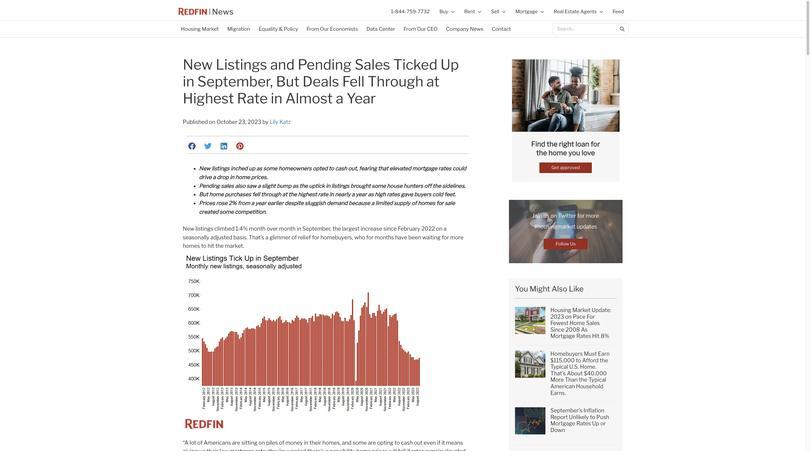 Task type: vqa. For each thing, say whether or not it's contained in the screenshot.
10
no



Task type: describe. For each thing, give the bounding box(es) containing it.
fearing
[[359, 165, 377, 172]]

listings
[[216, 56, 267, 73]]

market for housing market update: 2023 on pace for fewest home sales since 2008 as mortgage rates hit 8%
[[573, 307, 591, 313]]

you
[[515, 285, 529, 294]]

housing market
[[181, 26, 219, 32]]

they're
[[268, 448, 286, 451]]

equality & policy link
[[255, 22, 303, 36]]

our for economists
[[320, 26, 329, 32]]

2 horizontal spatial as
[[368, 191, 374, 198]]

but inside new listings inched up as some homeowners opted to cash out, fearing that elevated mortgage rates could drive a drop in home prices. pending sales also saw a slight bump as the uptick in listings brought some house hunters off the sidelines. but home purchases fell through at the highest rate in nearly a year as high rates gave buyers cold feet. prices rose 2% from a year earlier despite sluggish demand because a limited supply of homes for sale created some competition.
[[199, 191, 208, 198]]

new listings inched up as some homeowners opted to cash out, fearing that elevated mortgage rates could drive a drop in home prices. pending sales also saw a slight bump as the uptick in listings brought some house hunters off the sidelines. but home purchases fell through at the highest rate in nearly a year as high rates gave buyers cold feet. prices rose 2% from a year earlier despite sluggish demand because a limited supply of homes for sale created some competition.
[[199, 165, 467, 215]]

home inside "a lot of americans are sitting on piles of money in their homes, and some are opting to cash out even if it means giving up their low mortgage rate; they're worried there's a possibility home prices will fall if rates
[[357, 448, 371, 451]]

cash inside "a lot of americans are sitting on piles of money in their homes, and some are opting to cash out even if it means giving up their low mortgage rate; they're worried there's a possibility home prices will fall if rates
[[401, 440, 413, 446]]

highest
[[183, 90, 234, 107]]

rate
[[318, 191, 329, 198]]

fell
[[343, 73, 365, 90]]

prices
[[372, 448, 388, 451]]

1 vertical spatial their
[[207, 448, 219, 451]]

homebuyers
[[551, 351, 583, 357]]

prices
[[199, 200, 215, 206]]

loan
[[576, 140, 590, 148]]

from our ceo link
[[400, 22, 442, 36]]

since
[[384, 226, 397, 232]]

listings for also
[[212, 165, 230, 172]]

september, for but
[[198, 73, 273, 90]]

the down earn at the bottom right
[[600, 357, 609, 364]]

"a lot of americans are sitting on piles of money in their homes, and some are opting to cash out even if it means giving up their low mortgage rate; they're worried there's a possibility home prices will fall if rates
[[183, 440, 464, 451]]

new for new listings and pending sales ticked up in september, but deals fell through at highest rate in almost a year
[[183, 56, 213, 73]]

from our economists link
[[303, 22, 363, 36]]

join us on twitter for more #housingmarket updates
[[533, 213, 600, 230]]

money
[[286, 440, 303, 446]]

means
[[447, 440, 464, 446]]

american
[[551, 383, 575, 390]]

equality & policy
[[259, 26, 298, 32]]

1 vertical spatial rates
[[387, 191, 400, 198]]

follow us
[[556, 241, 576, 247]]

for inside find the right loan for the home you love
[[591, 140, 601, 148]]

a left drop
[[213, 174, 216, 180]]

new for new listings inched up as some homeowners opted to cash out, fearing that elevated mortgage rates could drive a drop in home prices. pending sales also saw a slight bump as the uptick in listings brought some house hunters off the sidelines. but home purchases fell through at the highest rate in nearly a year as high rates gave buyers cold feet. prices rose 2% from a year earlier despite sluggish demand because a limited supply of homes for sale created some competition.
[[199, 165, 211, 172]]

the up despite
[[289, 191, 297, 198]]

rate;
[[256, 448, 267, 451]]

2023 inside housing market update: 2023 on pace for fewest home sales since 2008 as mortgage rates hit 8%
[[551, 314, 565, 320]]

of up the 'they're'
[[279, 440, 285, 446]]

down
[[551, 427, 566, 434]]

share on twitter image
[[204, 142, 212, 150]]

center
[[379, 26, 396, 32]]

new listings climbed 1.4% month over month in september, the largest increase since february 2022 on a seasonally adjusted basis. that's a glimmer of relief for homebuyers, who for months have been waiting for more homes to hit the market.
[[183, 226, 464, 249]]

news
[[470, 26, 484, 32]]

the up cold at the right top of page
[[433, 183, 442, 189]]

data center link
[[363, 22, 400, 36]]

limited
[[376, 200, 393, 206]]

update:
[[592, 307, 612, 313]]

hit
[[593, 333, 600, 340]]

rates inside september's inflation report unlikely to push mortgage rates up or down
[[577, 421, 592, 427]]

report
[[551, 414, 568, 420]]

basis.
[[234, 234, 248, 241]]

glimmer
[[270, 234, 291, 241]]

$40,000
[[584, 370, 607, 377]]

for down increase
[[367, 234, 374, 241]]

on inside new listings climbed 1.4% month over month in september, the largest increase since february 2022 on a seasonally adjusted basis. that's a glimmer of relief for homebuyers, who for months have been waiting for more homes to hit the market.
[[436, 226, 443, 232]]

on inside housing market update: 2023 on pace for fewest home sales since 2008 as mortgage rates hit 8%
[[566, 314, 572, 320]]

cold
[[433, 191, 444, 198]]

2008
[[566, 327, 581, 333]]

housing for housing market
[[181, 26, 201, 32]]

some up high
[[372, 183, 386, 189]]

lily katz link
[[270, 119, 291, 125]]

from for from our ceo
[[404, 26, 416, 32]]

share on pinterest image
[[236, 142, 244, 150]]

that's inside homebuyers must earn $115,000 to afford the typical u.s. home. that's about $40,000 more than the typical american household earns.
[[551, 370, 566, 377]]

possibility
[[330, 448, 356, 451]]

up inside september's inflation report unlikely to push mortgage rates up or down
[[593, 421, 600, 427]]

in inside "a lot of americans are sitting on piles of money in their homes, and some are opting to cash out even if it means giving up their low mortgage rate; they're worried there's a possibility home prices will fall if rates
[[304, 440, 309, 446]]

up inside new listings inched up as some homeowners opted to cash out, fearing that elevated mortgage rates could drive a drop in home prices. pending sales also saw a slight bump as the uptick in listings brought some house hunters off the sidelines. but home purchases fell through at the highest rate in nearly a year as high rates gave buyers cold feet. prices rose 2% from a year earlier despite sluggish demand because a limited supply of homes for sale created some competition.
[[249, 165, 255, 172]]

of inside new listings climbed 1.4% month over month in september, the largest increase since february 2022 on a seasonally adjusted basis. that's a glimmer of relief for homebuyers, who for months have been waiting for more homes to hit the market.
[[292, 234, 297, 241]]

right
[[560, 140, 575, 148]]

feet.
[[445, 191, 456, 198]]

more inside join us on twitter for more #housingmarket updates
[[586, 213, 600, 219]]

1-844-759-7732 link
[[387, 0, 435, 23]]

at inside new listings inched up as some homeowners opted to cash out, fearing that elevated mortgage rates could drive a drop in home prices. pending sales also saw a slight bump as the uptick in listings brought some house hunters off the sidelines. but home purchases fell through at the highest rate in nearly a year as high rates gave buyers cold feet. prices rose 2% from a year earlier despite sluggish demand because a limited supply of homes for sale created some competition.
[[283, 191, 288, 198]]

updates
[[577, 224, 598, 230]]

policy
[[284, 26, 298, 32]]

for
[[587, 314, 595, 320]]

sales inside housing market update: 2023 on pace for fewest home sales since 2008 as mortgage rates hit 8%
[[587, 320, 600, 326]]

1 horizontal spatial if
[[437, 440, 441, 446]]

2 month from the left
[[279, 226, 296, 232]]

rose
[[216, 200, 228, 206]]

have
[[396, 234, 408, 241]]

home.
[[581, 364, 597, 370]]

low
[[220, 448, 229, 451]]

follow us link
[[544, 239, 588, 250]]

a right the nearly
[[352, 191, 355, 198]]

year
[[347, 90, 376, 107]]

pace
[[573, 314, 586, 320]]

sales inside new listings and pending sales ticked up in september, but deals fell through at highest rate in almost a year
[[355, 56, 391, 73]]

deals
[[303, 73, 340, 90]]

#housingmarket
[[535, 224, 576, 230]]

pending inside new listings inched up as some homeowners opted to cash out, fearing that elevated mortgage rates could drive a drop in home prices. pending sales also saw a slight bump as the uptick in listings brought some house hunters off the sidelines. but home purchases fell through at the highest rate in nearly a year as high rates gave buyers cold feet. prices rose 2% from a year earlier despite sluggish demand because a limited supply of homes for sale created some competition.
[[199, 183, 220, 189]]

some inside "a lot of americans are sitting on piles of money in their homes, and some are opting to cash out even if it means giving up their low mortgage rate; they're worried there's a possibility home prices will fall if rates
[[353, 440, 367, 446]]

0 horizontal spatial 2023
[[248, 119, 262, 125]]

from
[[238, 200, 250, 206]]

earns.
[[551, 390, 567, 396]]

since
[[551, 327, 565, 333]]

competition.
[[235, 209, 267, 215]]

rates inside "a lot of americans are sitting on piles of money in their homes, and some are opting to cash out even if it means giving up their low mortgage rate; they're worried there's a possibility home prices will fall if rates
[[412, 448, 425, 451]]

0 vertical spatial typical
[[551, 364, 569, 370]]

equality
[[259, 26, 278, 32]]

0 vertical spatial as
[[257, 165, 262, 172]]

1 horizontal spatial their
[[310, 440, 322, 446]]

2022
[[422, 226, 435, 232]]

find the right loan for the home you love
[[532, 140, 601, 157]]

get approved
[[552, 165, 580, 170]]

drive
[[199, 174, 212, 180]]

housing for housing market update: 2023 on pace for fewest home sales since 2008 as mortgage rates hit 8%
[[551, 307, 572, 313]]

adjusted
[[211, 234, 233, 241]]

buyers
[[415, 191, 432, 198]]

who
[[355, 234, 366, 241]]

1 vertical spatial typical
[[589, 377, 607, 383]]

search image
[[620, 26, 625, 31]]

cash inside new listings inched up as some homeowners opted to cash out, fearing that elevated mortgage rates could drive a drop in home prices. pending sales also saw a slight bump as the uptick in listings brought some house hunters off the sidelines. but home purchases fell through at the highest rate in nearly a year as high rates gave buyers cold feet. prices rose 2% from a year earlier despite sluggish demand because a limited supply of homes for sale created some competition.
[[336, 165, 347, 172]]

home inside find the right loan for the home you love
[[549, 149, 568, 157]]

feed
[[613, 8, 625, 15]]

to inside homebuyers must earn $115,000 to afford the typical u.s. home. that's about $40,000 more than the typical american household earns.
[[576, 357, 582, 364]]

rent link
[[460, 0, 487, 23]]

for right waiting
[[442, 234, 450, 241]]

sale
[[445, 200, 455, 206]]

data
[[367, 26, 378, 32]]

at inside new listings and pending sales ticked up in september, but deals fell through at highest rate in almost a year
[[427, 73, 440, 90]]

ceo
[[427, 26, 438, 32]]

relief
[[298, 234, 311, 241]]

to inside september's inflation report unlikely to push mortgage rates up or down
[[591, 414, 596, 420]]

rates inside housing market update: 2023 on pace for fewest home sales since 2008 as mortgage rates hit 8%
[[577, 333, 592, 340]]

up inside "a lot of americans are sitting on piles of money in their homes, and some are opting to cash out even if it means giving up their low mortgage rate; they're worried there's a possibility home prices will fall if rates
[[199, 448, 206, 451]]

2%
[[229, 200, 237, 206]]

0 horizontal spatial if
[[407, 448, 411, 451]]

mortgage link
[[511, 0, 549, 23]]

up inside new listings and pending sales ticked up in september, but deals fell through at highest rate in almost a year
[[441, 56, 459, 73]]

the up highest
[[300, 183, 308, 189]]

hit
[[208, 243, 214, 249]]

company
[[446, 26, 469, 32]]

0 vertical spatial year
[[356, 191, 367, 198]]

company news
[[446, 26, 484, 32]]

to inside new listings inched up as some homeowners opted to cash out, fearing that elevated mortgage rates could drive a drop in home prices. pending sales also saw a slight bump as the uptick in listings brought some house hunters off the sidelines. but home purchases fell through at the highest rate in nearly a year as high rates gave buyers cold feet. prices rose 2% from a year earlier despite sluggish demand because a limited supply of homes for sale created some competition.
[[329, 165, 334, 172]]

fell
[[252, 191, 260, 198]]

nearly
[[335, 191, 351, 198]]

housing market link
[[177, 22, 223, 36]]



Task type: locate. For each thing, give the bounding box(es) containing it.
2 are from the left
[[368, 440, 376, 446]]

giving
[[183, 448, 198, 451]]

october
[[217, 119, 238, 125]]

a left the year
[[336, 90, 344, 107]]

if left it
[[437, 440, 441, 446]]

the up household
[[579, 377, 588, 383]]

0 horizontal spatial cash
[[336, 165, 347, 172]]

on left pace
[[566, 314, 572, 320]]

mortgage inside housing market update: 2023 on pace for fewest home sales since 2008 as mortgage rates hit 8%
[[551, 333, 576, 340]]

2 from from the left
[[404, 26, 416, 32]]

inflation
[[584, 408, 605, 414]]

the right hit
[[216, 243, 224, 249]]

2 vertical spatial mortgage
[[551, 421, 576, 427]]

that's up more on the right
[[551, 370, 566, 377]]

2023 up fewest at bottom right
[[551, 314, 565, 320]]

there's
[[308, 448, 325, 451]]

ticked
[[394, 56, 438, 73]]

1 vertical spatial and
[[342, 440, 352, 446]]

migration link
[[223, 22, 255, 36]]

1 vertical spatial listings
[[332, 183, 350, 189]]

our for ceo
[[417, 26, 426, 32]]

0 horizontal spatial housing
[[181, 26, 201, 32]]

housing market update: 2023 on pace for fewest home sales since 2008 as mortgage rates hit 8%
[[551, 307, 612, 340]]

0 horizontal spatial and
[[271, 56, 295, 73]]

listings up the nearly
[[332, 183, 350, 189]]

as right bump on the left top
[[293, 183, 299, 189]]

0 vertical spatial if
[[437, 440, 441, 446]]

drop
[[217, 174, 229, 180]]

rates down out on the right bottom of the page
[[412, 448, 425, 451]]

a down homes,
[[326, 448, 329, 451]]

that's
[[249, 234, 265, 241], [551, 370, 566, 377]]

2 our from the left
[[417, 26, 426, 32]]

market down redfin real estate news image
[[202, 26, 219, 32]]

0 horizontal spatial but
[[199, 191, 208, 198]]

on right us
[[551, 213, 557, 219]]

a right saw
[[258, 183, 261, 189]]

a inside "a lot of americans are sitting on piles of money in their homes, and some are opting to cash out even if it means giving up their low mortgage rate; they're worried there's a possibility home prices will fall if rates
[[326, 448, 329, 451]]

market inside housing market update: 2023 on pace for fewest home sales since 2008 as mortgage rates hit 8%
[[573, 307, 591, 313]]

1 vertical spatial market
[[573, 307, 591, 313]]

0 vertical spatial 2023
[[248, 119, 262, 125]]

household
[[577, 383, 604, 390]]

1-844-759-7732
[[391, 8, 430, 15]]

february
[[398, 226, 421, 232]]

market for housing market
[[202, 26, 219, 32]]

mortgage down since
[[551, 333, 576, 340]]

opted
[[313, 165, 328, 172]]

2 rates from the top
[[577, 421, 592, 427]]

2 vertical spatial new
[[183, 226, 194, 232]]

mortgage inside september's inflation report unlikely to push mortgage rates up or down
[[551, 421, 576, 427]]

earn
[[599, 351, 610, 357]]

a down the over
[[266, 234, 269, 241]]

1 horizontal spatial pending
[[298, 56, 352, 73]]

0 vertical spatial homes
[[418, 200, 436, 206]]

0 horizontal spatial from
[[307, 26, 319, 32]]

our left economists
[[320, 26, 329, 32]]

real
[[554, 8, 564, 15]]

1 vertical spatial but
[[199, 191, 208, 198]]

1 horizontal spatial homes
[[418, 200, 436, 206]]

0 vertical spatial pending
[[298, 56, 352, 73]]

0 horizontal spatial month
[[249, 226, 266, 232]]

0 vertical spatial up
[[441, 56, 459, 73]]

even
[[424, 440, 436, 446]]

0 horizontal spatial as
[[257, 165, 262, 172]]

1 vertical spatial homes
[[183, 243, 200, 249]]

up right giving
[[199, 448, 206, 451]]

0 vertical spatial and
[[271, 56, 295, 73]]

been
[[409, 234, 422, 241]]

0 horizontal spatial pending
[[199, 183, 220, 189]]

home
[[570, 320, 586, 326]]

month up glimmer
[[279, 226, 296, 232]]

2023 left by at the left top of the page
[[248, 119, 262, 125]]

new inside new listings inched up as some homeowners opted to cash out, fearing that elevated mortgage rates could drive a drop in home prices. pending sales also saw a slight bump as the uptick in listings brought some house hunters off the sidelines. but home purchases fell through at the highest rate in nearly a year as high rates gave buyers cold feet. prices rose 2% from a year earlier despite sluggish demand because a limited supply of homes for sale created some competition.
[[199, 165, 211, 172]]

on right 2022
[[436, 226, 443, 232]]

1 horizontal spatial from
[[404, 26, 416, 32]]

1 horizontal spatial september,
[[303, 226, 332, 232]]

as left high
[[368, 191, 374, 198]]

on inside "a lot of americans are sitting on piles of money in their homes, and some are opting to cash out even if it means giving up their low mortgage rate; they're worried there's a possibility home prices will fall if rates
[[259, 440, 265, 446]]

home up rose
[[209, 191, 224, 198]]

1 month from the left
[[249, 226, 266, 232]]

0 vertical spatial that's
[[249, 234, 265, 241]]

rates
[[439, 165, 452, 172], [387, 191, 400, 198], [412, 448, 425, 451]]

year
[[356, 191, 367, 198], [256, 200, 267, 206]]

mortgage inside "a lot of americans are sitting on piles of money in their homes, and some are opting to cash out even if it means giving up their low mortgage rate; they're worried there's a possibility home prices will fall if rates
[[230, 448, 255, 451]]

8%
[[601, 333, 610, 340]]

some up prices.
[[264, 165, 278, 172]]

new
[[183, 56, 213, 73], [199, 165, 211, 172], [183, 226, 194, 232]]

homes down seasonally
[[183, 243, 200, 249]]

from down the '1-844-759-7732' link
[[404, 26, 416, 32]]

0 vertical spatial up
[[249, 165, 255, 172]]

mortgage inside new listings inched up as some homeowners opted to cash out, fearing that elevated mortgage rates could drive a drop in home prices. pending sales also saw a slight bump as the uptick in listings brought some house hunters off the sidelines. but home purchases fell through at the highest rate in nearly a year as high rates gave buyers cold feet. prices rose 2% from a year earlier despite sluggish demand because a limited supply of homes for sale created some competition.
[[413, 165, 438, 172]]

"a
[[183, 440, 189, 446]]

up up prices.
[[249, 165, 255, 172]]

the right the find
[[547, 140, 558, 148]]

estate
[[565, 8, 580, 15]]

more up updates
[[586, 213, 600, 219]]

1 horizontal spatial year
[[356, 191, 367, 198]]

0 horizontal spatial september,
[[198, 73, 273, 90]]

from for from our economists
[[307, 26, 319, 32]]

0 horizontal spatial more
[[451, 234, 464, 241]]

1 vertical spatial mortgage
[[551, 333, 576, 340]]

1 horizontal spatial our
[[417, 26, 426, 32]]

1 horizontal spatial month
[[279, 226, 296, 232]]

gave
[[401, 191, 413, 198]]

a right 2022
[[444, 226, 447, 232]]

0 horizontal spatial market
[[202, 26, 219, 32]]

1 vertical spatial that's
[[551, 370, 566, 377]]

typical down $115,000
[[551, 364, 569, 370]]

1 vertical spatial cash
[[401, 440, 413, 446]]

that
[[378, 165, 389, 172]]

0 vertical spatial rates
[[439, 165, 452, 172]]

the down the find
[[537, 149, 548, 157]]

1 from from the left
[[307, 26, 319, 32]]

1 vertical spatial september,
[[303, 226, 332, 232]]

in inside new listings climbed 1.4% month over month in september, the largest increase since february 2022 on a seasonally adjusted basis. that's a glimmer of relief for homebuyers, who for months have been waiting for more homes to hit the market.
[[297, 226, 301, 232]]

follow
[[556, 241, 570, 247]]

new inside new listings and pending sales ticked up in september, but deals fell through at highest rate in almost a year
[[183, 56, 213, 73]]

lot
[[190, 440, 196, 446]]

largest
[[342, 226, 360, 232]]

2023
[[248, 119, 262, 125], [551, 314, 565, 320]]

1 vertical spatial up
[[199, 448, 206, 451]]

0 horizontal spatial up
[[441, 56, 459, 73]]

0 vertical spatial september,
[[198, 73, 273, 90]]

1 horizontal spatial as
[[293, 183, 299, 189]]

rates down as
[[577, 333, 592, 340]]

share on linkedin image
[[221, 142, 227, 150]]

off
[[425, 183, 432, 189]]

up
[[249, 165, 255, 172], [199, 448, 206, 451]]

&
[[279, 26, 283, 32]]

for right relief
[[312, 234, 320, 241]]

1 horizontal spatial up
[[593, 421, 600, 427]]

cash up fall
[[401, 440, 413, 446]]

are up prices
[[368, 440, 376, 446]]

1 vertical spatial up
[[593, 421, 600, 427]]

some up "possibility"
[[353, 440, 367, 446]]

0 horizontal spatial homes
[[183, 243, 200, 249]]

real estate agents
[[554, 8, 597, 15]]

or
[[601, 421, 606, 427]]

0 horizontal spatial that's
[[249, 234, 265, 241]]

home down the right
[[549, 149, 568, 157]]

you might also like
[[515, 285, 584, 294]]

1 horizontal spatial 2023
[[551, 314, 565, 320]]

rates left could
[[439, 165, 452, 172]]

about
[[568, 370, 583, 377]]

more right waiting
[[451, 234, 464, 241]]

us
[[571, 241, 576, 247]]

to right opted
[[329, 165, 334, 172]]

get approved link
[[539, 162, 593, 174]]

1 horizontal spatial are
[[368, 440, 376, 446]]

0 vertical spatial rates
[[577, 333, 592, 340]]

1 vertical spatial year
[[256, 200, 267, 206]]

their down americans
[[207, 448, 219, 451]]

mortgage right sell link
[[516, 8, 538, 15]]

of down gave
[[412, 200, 417, 206]]

new for new listings climbed 1.4% month over month in september, the largest increase since february 2022 on a seasonally adjusted basis. that's a glimmer of relief for homebuyers, who for months have been waiting for more homes to hit the market.
[[183, 226, 194, 232]]

u.s.
[[570, 364, 579, 370]]

month left the over
[[249, 226, 266, 232]]

of inside new listings inched up as some homeowners opted to cash out, fearing that elevated mortgage rates could drive a drop in home prices. pending sales also saw a slight bump as the uptick in listings brought some house hunters off the sidelines. but home purchases fell through at the highest rate in nearly a year as high rates gave buyers cold feet. prices rose 2% from a year earlier despite sluggish demand because a limited supply of homes for sale created some competition.
[[412, 200, 417, 206]]

0 vertical spatial their
[[310, 440, 322, 446]]

to left hit
[[201, 243, 207, 249]]

a inside new listings and pending sales ticked up in september, but deals fell through at highest rate in almost a year
[[336, 90, 344, 107]]

for down cold at the right top of page
[[437, 200, 444, 206]]

2 horizontal spatial rates
[[439, 165, 452, 172]]

homes inside new listings inched up as some homeowners opted to cash out, fearing that elevated mortgage rates could drive a drop in home prices. pending sales also saw a slight bump as the uptick in listings brought some house hunters off the sidelines. but home purchases fell through at the highest rate in nearly a year as high rates gave buyers cold feet. prices rose 2% from a year earlier despite sluggish demand because a limited supply of homes for sale created some competition.
[[418, 200, 436, 206]]

home left prices
[[357, 448, 371, 451]]

0 horizontal spatial mortgage
[[230, 448, 255, 451]]

listings for for
[[196, 226, 214, 232]]

0 vertical spatial mortgage
[[413, 165, 438, 172]]

0 vertical spatial listings
[[212, 165, 230, 172]]

1 our from the left
[[320, 26, 329, 32]]

new inside new listings climbed 1.4% month over month in september, the largest increase since february 2022 on a seasonally adjusted basis. that's a glimmer of relief for homebuyers, who for months have been waiting for more homes to hit the market.
[[183, 226, 194, 232]]

cash left out,
[[336, 165, 347, 172]]

market up pace
[[573, 307, 591, 313]]

company news link
[[442, 22, 488, 36]]

at
[[427, 73, 440, 90], [283, 191, 288, 198]]

real estate agents link
[[549, 0, 609, 23]]

0 horizontal spatial are
[[232, 440, 241, 446]]

contact
[[492, 26, 511, 32]]

buy link
[[435, 0, 460, 23]]

home up the also
[[236, 174, 250, 180]]

0 horizontal spatial up
[[199, 448, 206, 451]]

to inside "a lot of americans are sitting on piles of money in their homes, and some are opting to cash out even if it means giving up their low mortgage rate; they're worried there's a possibility home prices will fall if rates
[[395, 440, 400, 446]]

to up will at left
[[395, 440, 400, 446]]

on up rate; on the bottom
[[259, 440, 265, 446]]

housing inside housing market update: 2023 on pace for fewest home sales since 2008 as mortgage rates hit 8%
[[551, 307, 572, 313]]

for inside new listings inched up as some homeowners opted to cash out, fearing that elevated mortgage rates could drive a drop in home prices. pending sales also saw a slight bump as the uptick in listings brought some house hunters off the sidelines. but home purchases fell through at the highest rate in nearly a year as high rates gave buyers cold feet. prices rose 2% from a year earlier despite sluggish demand because a limited supply of homes for sale created some competition.
[[437, 200, 444, 206]]

rates
[[577, 333, 592, 340], [577, 421, 592, 427]]

0 vertical spatial market
[[202, 26, 219, 32]]

from our ceo
[[404, 26, 438, 32]]

1 vertical spatial new
[[199, 165, 211, 172]]

pending inside new listings and pending sales ticked up in september, but deals fell through at highest rate in almost a year
[[298, 56, 352, 73]]

september, inside new listings climbed 1.4% month over month in september, the largest increase since february 2022 on a seasonally adjusted basis. that's a glimmer of relief for homebuyers, who for months have been waiting for more homes to hit the market.
[[303, 226, 332, 232]]

through
[[368, 73, 424, 90]]

0 vertical spatial new
[[183, 56, 213, 73]]

our
[[320, 26, 329, 32], [417, 26, 426, 32]]

for inside join us on twitter for more #housingmarket updates
[[578, 213, 585, 219]]

september, inside new listings and pending sales ticked up in september, but deals fell through at highest rate in almost a year
[[198, 73, 273, 90]]

1 horizontal spatial typical
[[589, 377, 607, 383]]

1 vertical spatial rates
[[577, 421, 592, 427]]

a left limited
[[372, 200, 375, 206]]

sell
[[492, 8, 500, 15]]

push
[[597, 414, 610, 420]]

listings inside new listings climbed 1.4% month over month in september, the largest increase since february 2022 on a seasonally adjusted basis. that's a glimmer of relief for homebuyers, who for months have been waiting for more homes to hit the market.
[[196, 226, 214, 232]]

1 horizontal spatial that's
[[551, 370, 566, 377]]

homes,
[[323, 440, 341, 446]]

1 horizontal spatial but
[[276, 73, 300, 90]]

2 vertical spatial as
[[368, 191, 374, 198]]

and
[[271, 56, 295, 73], [342, 440, 352, 446]]

0 vertical spatial at
[[427, 73, 440, 90]]

1 vertical spatial more
[[451, 234, 464, 241]]

1 horizontal spatial market
[[573, 307, 591, 313]]

0 horizontal spatial typical
[[551, 364, 569, 370]]

worried
[[287, 448, 306, 451]]

month
[[249, 226, 266, 232], [279, 226, 296, 232]]

for up love
[[591, 140, 601, 148]]

housing down redfin real estate news image
[[181, 26, 201, 32]]

0 horizontal spatial their
[[207, 448, 219, 451]]

to down the inflation
[[591, 414, 596, 420]]

redfin real estate news image
[[177, 5, 235, 18]]

None search field
[[553, 23, 629, 35]]

year down fell
[[256, 200, 267, 206]]

over
[[267, 226, 278, 232]]

high
[[375, 191, 386, 198]]

0 horizontal spatial our
[[320, 26, 329, 32]]

mortgage down sitting
[[230, 448, 255, 451]]

listings up drop
[[212, 165, 230, 172]]

homes down buyers at right
[[418, 200, 436, 206]]

share on facebook image
[[188, 142, 196, 150]]

feed link
[[609, 0, 629, 23]]

0 vertical spatial more
[[586, 213, 600, 219]]

also
[[235, 183, 246, 189]]

1 vertical spatial housing
[[551, 307, 572, 313]]

sidelines.
[[443, 183, 466, 189]]

1 horizontal spatial more
[[586, 213, 600, 219]]

2 vertical spatial listings
[[196, 226, 214, 232]]

homes inside new listings climbed 1.4% month over month in september, the largest increase since february 2022 on a seasonally adjusted basis. that's a glimmer of relief for homebuyers, who for months have been waiting for more homes to hit the market.
[[183, 243, 200, 249]]

a right from at the top left
[[252, 200, 255, 206]]

rates down house
[[387, 191, 400, 198]]

sell link
[[487, 0, 511, 23]]

1 horizontal spatial up
[[249, 165, 255, 172]]

0 horizontal spatial at
[[283, 191, 288, 198]]

1 vertical spatial pending
[[199, 183, 220, 189]]

opting
[[378, 440, 394, 446]]

sales
[[355, 56, 391, 73], [587, 320, 600, 326]]

because
[[349, 200, 371, 206]]

1 vertical spatial 2023
[[551, 314, 565, 320]]

inched
[[231, 165, 248, 172]]

economists
[[330, 26, 358, 32]]

of right lot
[[198, 440, 203, 446]]

759-
[[407, 8, 418, 15]]

0 vertical spatial sales
[[355, 56, 391, 73]]

the up homebuyers,
[[333, 226, 341, 232]]

1 horizontal spatial cash
[[401, 440, 413, 446]]

that's inside new listings climbed 1.4% month over month in september, the largest increase since february 2022 on a seasonally adjusted basis. that's a glimmer of relief for homebuyers, who for months have been waiting for more homes to hit the market.
[[249, 234, 265, 241]]

typical down $40,000
[[589, 377, 607, 383]]

seasonally
[[183, 234, 210, 241]]

are left sitting
[[232, 440, 241, 446]]

rates down unlikely
[[577, 421, 592, 427]]

september, for the
[[303, 226, 332, 232]]

that's right basis.
[[249, 234, 265, 241]]

1 rates from the top
[[577, 333, 592, 340]]

0 horizontal spatial rates
[[387, 191, 400, 198]]

from right policy
[[307, 26, 319, 32]]

1 horizontal spatial and
[[342, 440, 352, 446]]

house
[[387, 183, 403, 189]]

Search... search field
[[554, 23, 617, 35]]

more inside new listings climbed 1.4% month over month in september, the largest increase since february 2022 on a seasonally adjusted basis. that's a glimmer of relief for homebuyers, who for months have been waiting for more homes to hit the market.
[[451, 234, 464, 241]]

of left relief
[[292, 234, 297, 241]]

housing
[[181, 26, 201, 32], [551, 307, 572, 313]]

approved
[[561, 165, 580, 170]]

1 horizontal spatial rates
[[412, 448, 425, 451]]

0 vertical spatial cash
[[336, 165, 347, 172]]

0 vertical spatial mortgage
[[516, 8, 538, 15]]

and inside "a lot of americans are sitting on piles of money in their homes, and some are opting to cash out even if it means giving up their low mortgage rate; they're worried there's a possibility home prices will fall if rates
[[342, 440, 352, 446]]

get
[[552, 165, 560, 170]]

housing inside 'housing market' link
[[181, 26, 201, 32]]

if right fall
[[407, 448, 411, 451]]

to up u.s.
[[576, 357, 582, 364]]

and inside new listings and pending sales ticked up in september, but deals fell through at highest rate in almost a year
[[271, 56, 295, 73]]

1 vertical spatial at
[[283, 191, 288, 198]]

our left ceo
[[417, 26, 426, 32]]

1 horizontal spatial housing
[[551, 307, 572, 313]]

mortgage down 'report'
[[551, 421, 576, 427]]

1 horizontal spatial at
[[427, 73, 440, 90]]

must
[[585, 351, 597, 357]]

mortgage up off
[[413, 165, 438, 172]]

listings up seasonally
[[196, 226, 214, 232]]

fall
[[398, 448, 406, 451]]

their up there's
[[310, 440, 322, 446]]

for up updates
[[578, 213, 585, 219]]

are
[[232, 440, 241, 446], [368, 440, 376, 446]]

housing up fewest at bottom right
[[551, 307, 572, 313]]

demand
[[327, 200, 348, 206]]

but inside new listings and pending sales ticked up in september, but deals fell through at highest rate in almost a year
[[276, 73, 300, 90]]

$115,000
[[551, 357, 575, 364]]

to inside new listings climbed 1.4% month over month in september, the largest increase since february 2022 on a seasonally adjusted basis. that's a glimmer of relief for homebuyers, who for months have been waiting for more homes to hit the market.
[[201, 243, 207, 249]]

but
[[276, 73, 300, 90], [199, 191, 208, 198]]

some down rose
[[220, 209, 234, 215]]

love
[[582, 149, 596, 157]]

rate
[[237, 90, 268, 107]]

purchases
[[225, 191, 251, 198]]

on inside join us on twitter for more #housingmarket updates
[[551, 213, 557, 219]]

1 are from the left
[[232, 440, 241, 446]]

1 horizontal spatial sales
[[587, 320, 600, 326]]

year down brought
[[356, 191, 367, 198]]

as up prices.
[[257, 165, 262, 172]]

1 horizontal spatial mortgage
[[413, 165, 438, 172]]



